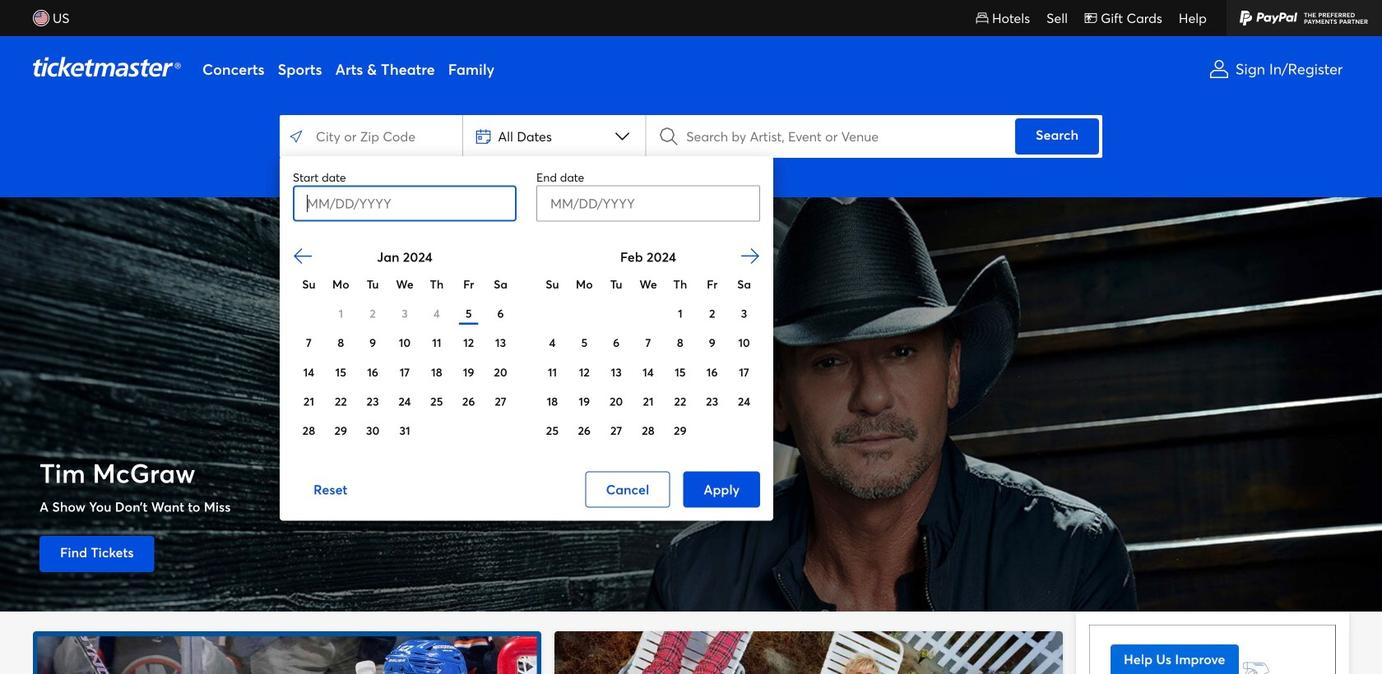 Task type: vqa. For each thing, say whether or not it's contained in the screenshot.
the top everything
no



Task type: locate. For each thing, give the bounding box(es) containing it.
1 horizontal spatial mm/dd/yyyy field
[[537, 186, 760, 222]]

MM/DD/YYYY field
[[293, 186, 517, 222], [537, 186, 760, 222]]

2 mm/dd/yyyy field from the left
[[537, 186, 760, 222]]

advertisement region
[[1090, 625, 1336, 675]]

dialog
[[280, 156, 774, 521]]

0 horizontal spatial mm/dd/yyyy field
[[293, 186, 517, 222]]

menu inside main navigation element
[[196, 36, 1195, 102]]

None search field
[[280, 115, 1103, 158]]

main navigation element
[[0, 0, 1382, 102]]

1 mm/dd/yyyy field from the left
[[293, 186, 517, 222]]

menu
[[196, 36, 1195, 102]]



Task type: describe. For each thing, give the bounding box(es) containing it.
paypal preferred payments partner image
[[1227, 0, 1382, 36]]



